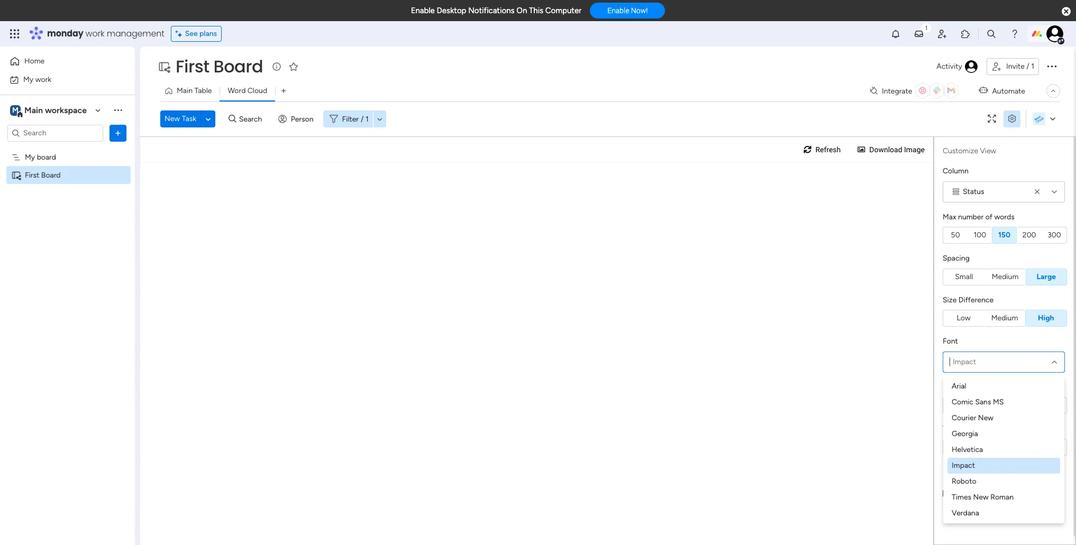 Task type: locate. For each thing, give the bounding box(es) containing it.
view
[[981, 147, 997, 156], [978, 489, 996, 499]]

1 vertical spatial 1
[[366, 115, 369, 124]]

v2 status outline image
[[954, 188, 960, 196]]

board down board at the left top of page
[[41, 171, 61, 180]]

my down home
[[23, 75, 33, 84]]

my left board at the left top of page
[[25, 153, 35, 162]]

0 vertical spatial medium button
[[985, 269, 1026, 286]]

open full screen image
[[984, 115, 1001, 123]]

1 image
[[922, 22, 932, 34]]

enable left desktop
[[411, 6, 435, 15]]

1 down georgia
[[955, 443, 958, 452]]

0 horizontal spatial work
[[35, 75, 51, 84]]

0 vertical spatial 1
[[1032, 62, 1035, 71]]

board up word
[[214, 55, 263, 78]]

new right times
[[974, 493, 989, 502]]

2 vertical spatial new
[[974, 493, 989, 502]]

workspace image
[[10, 105, 21, 116]]

medium for size difference
[[992, 314, 1019, 323]]

new left task
[[165, 114, 180, 123]]

this
[[529, 6, 544, 15]]

split view
[[960, 489, 996, 499]]

/ for filter
[[361, 115, 364, 124]]

dapulse close image
[[1063, 6, 1072, 17]]

/ right filter
[[361, 115, 364, 124]]

0 horizontal spatial first board
[[25, 171, 61, 180]]

1 vertical spatial view
[[978, 489, 996, 499]]

word cloud
[[228, 86, 267, 95]]

/ inside button
[[1027, 62, 1030, 71]]

1
[[1032, 62, 1035, 71], [366, 115, 369, 124], [955, 443, 958, 452]]

main inside workspace selection element
[[24, 105, 43, 115]]

v2 split view image
[[943, 488, 951, 500]]

board
[[37, 153, 56, 162]]

work for my
[[35, 75, 51, 84]]

medium for spacing
[[993, 272, 1019, 281]]

0 vertical spatial my
[[23, 75, 33, 84]]

invite members image
[[938, 29, 948, 39]]

display
[[943, 470, 967, 479]]

enable left the now!
[[608, 6, 630, 15]]

view right split
[[978, 489, 996, 499]]

0 horizontal spatial enable
[[411, 6, 435, 15]]

new task button
[[160, 111, 201, 128]]

first board down my board
[[25, 171, 61, 180]]

activity button
[[933, 58, 983, 75]]

apps image
[[961, 29, 972, 39]]

0 horizontal spatial 1
[[366, 115, 369, 124]]

0 vertical spatial shareable board image
[[158, 60, 170, 73]]

medium button down difference
[[985, 310, 1026, 327]]

option
[[0, 148, 135, 150]]

on
[[517, 6, 527, 15]]

dapulse integrations image
[[870, 87, 878, 95]]

first
[[176, 55, 210, 78], [25, 171, 39, 180]]

enable inside button
[[608, 6, 630, 15]]

1 vertical spatial main
[[24, 105, 43, 115]]

0 vertical spatial first
[[176, 55, 210, 78]]

0 vertical spatial board
[[214, 55, 263, 78]]

2 vertical spatial 1
[[955, 443, 958, 452]]

0° button
[[943, 398, 968, 415]]

main right workspace "icon" on the left top
[[24, 105, 43, 115]]

m
[[12, 106, 18, 115]]

board
[[214, 55, 263, 78], [41, 171, 61, 180]]

new for courier
[[979, 414, 994, 423]]

0 horizontal spatial board
[[41, 171, 61, 180]]

1 horizontal spatial main
[[177, 86, 193, 95]]

0 vertical spatial work
[[86, 28, 105, 40]]

impact down font at the bottom right of the page
[[954, 358, 977, 367]]

1 horizontal spatial work
[[86, 28, 105, 40]]

my for my board
[[25, 153, 35, 162]]

medium down difference
[[992, 314, 1019, 323]]

rotations
[[943, 383, 975, 392]]

main inside button
[[177, 86, 193, 95]]

person
[[291, 115, 314, 124]]

notifications
[[469, 6, 515, 15]]

0 vertical spatial main
[[177, 86, 193, 95]]

invite / 1 button
[[987, 58, 1040, 75]]

medium up difference
[[993, 272, 1019, 281]]

enable
[[411, 6, 435, 15], [608, 6, 630, 15]]

1 vertical spatial first
[[25, 171, 39, 180]]

angle down image
[[206, 115, 211, 123]]

roman
[[991, 493, 1014, 502]]

comic
[[952, 398, 974, 407]]

my inside button
[[23, 75, 33, 84]]

variety
[[943, 425, 967, 434]]

first up main table
[[176, 55, 210, 78]]

1 for invite / 1
[[1032, 62, 1035, 71]]

50
[[952, 231, 961, 240]]

task
[[182, 114, 196, 123]]

impact
[[954, 358, 977, 367], [952, 461, 976, 470]]

work right monday
[[86, 28, 105, 40]]

impact up roboto
[[952, 461, 976, 470]]

main
[[177, 86, 193, 95], [24, 105, 43, 115]]

2 horizontal spatial 1
[[1032, 62, 1035, 71]]

1 horizontal spatial first board
[[176, 55, 263, 78]]

0 vertical spatial new
[[165, 114, 180, 123]]

inbox image
[[914, 29, 925, 39]]

0 vertical spatial medium
[[993, 272, 1019, 281]]

settings
[[969, 470, 996, 479]]

small
[[956, 272, 974, 281]]

0 horizontal spatial first
[[25, 171, 39, 180]]

0 horizontal spatial main
[[24, 105, 43, 115]]

monday work management
[[47, 28, 165, 40]]

my
[[23, 75, 33, 84], [25, 153, 35, 162]]

1 vertical spatial my
[[25, 153, 35, 162]]

enable for enable now!
[[608, 6, 630, 15]]

1 vertical spatial shareable board image
[[11, 170, 21, 180]]

invite
[[1007, 62, 1025, 71]]

1 left the arrow down icon on the top of the page
[[366, 115, 369, 124]]

new down 45°
[[979, 414, 994, 423]]

1 horizontal spatial board
[[214, 55, 263, 78]]

split
[[960, 489, 976, 499]]

low
[[958, 314, 971, 323]]

Search field
[[237, 112, 268, 127]]

high button
[[1026, 310, 1068, 327]]

word cloud button
[[220, 83, 275, 100]]

1 vertical spatial work
[[35, 75, 51, 84]]

1 vertical spatial medium
[[992, 314, 1019, 323]]

medium
[[993, 272, 1019, 281], [992, 314, 1019, 323]]

customize
[[943, 147, 979, 156]]

main left table
[[177, 86, 193, 95]]

1 vertical spatial new
[[979, 414, 994, 423]]

status
[[964, 187, 985, 196]]

settings image
[[1004, 115, 1021, 123]]

work inside button
[[35, 75, 51, 84]]

first board up table
[[176, 55, 263, 78]]

activity
[[937, 62, 963, 71]]

1 vertical spatial /
[[361, 115, 364, 124]]

new
[[165, 114, 180, 123], [979, 414, 994, 423], [974, 493, 989, 502]]

0 vertical spatial /
[[1027, 62, 1030, 71]]

1 horizontal spatial enable
[[608, 6, 630, 15]]

workspace selection element
[[10, 104, 88, 118]]

first board
[[176, 55, 263, 78], [25, 171, 61, 180]]

work
[[86, 28, 105, 40], [35, 75, 51, 84]]

view right customize
[[981, 147, 997, 156]]

1 horizontal spatial /
[[1027, 62, 1030, 71]]

1 vertical spatial medium button
[[985, 310, 1026, 327]]

shareable board image
[[158, 60, 170, 73], [11, 170, 21, 180]]

helvetica
[[952, 446, 984, 455]]

/ for invite
[[1027, 62, 1030, 71]]

1 horizontal spatial 1
[[955, 443, 958, 452]]

enable desktop notifications on this computer
[[411, 6, 582, 15]]

list box
[[0, 146, 135, 327]]

max number of words
[[943, 213, 1015, 222]]

90°
[[1000, 401, 1012, 410]]

display settings
[[943, 470, 996, 479]]

autopilot image
[[980, 84, 989, 97]]

1 vertical spatial board
[[41, 171, 61, 180]]

2 button
[[968, 439, 993, 456]]

/ right invite
[[1027, 62, 1030, 71]]

add to favorites image
[[289, 61, 299, 72]]

ms
[[994, 398, 1005, 407]]

medium button for spacing
[[985, 269, 1026, 286]]

/
[[1027, 62, 1030, 71], [361, 115, 364, 124]]

0 vertical spatial view
[[981, 147, 997, 156]]

0°
[[953, 401, 960, 410]]

main for main table
[[177, 86, 193, 95]]

100
[[974, 231, 987, 240]]

my for my work
[[23, 75, 33, 84]]

work down home
[[35, 75, 51, 84]]

spacing
[[943, 254, 970, 263]]

first down my board
[[25, 171, 39, 180]]

filter
[[342, 115, 359, 124]]

monday
[[47, 28, 83, 40]]

invite / 1
[[1007, 62, 1035, 71]]

max
[[943, 213, 957, 222]]

options image
[[113, 128, 123, 138]]

1 right invite
[[1032, 62, 1035, 71]]

view for split view
[[978, 489, 996, 499]]

0 horizontal spatial /
[[361, 115, 364, 124]]

of
[[986, 213, 993, 222]]

0 vertical spatial impact
[[954, 358, 977, 367]]

medium button up difference
[[985, 269, 1026, 286]]

collapse board header image
[[1050, 87, 1058, 95]]



Task type: vqa. For each thing, say whether or not it's contained in the screenshot.
Spacing Medium button
yes



Task type: describe. For each thing, give the bounding box(es) containing it.
comic sans ms
[[952, 398, 1005, 407]]

courier
[[952, 414, 977, 423]]

200
[[1023, 231, 1037, 240]]

options image
[[1046, 60, 1059, 72]]

font
[[943, 337, 959, 346]]

plans
[[200, 29, 217, 38]]

filter / 1
[[342, 115, 369, 124]]

1 vertical spatial impact
[[952, 461, 976, 470]]

words
[[995, 213, 1015, 222]]

v2 search image
[[229, 113, 237, 125]]

help image
[[1010, 29, 1021, 39]]

large button
[[1026, 269, 1068, 286]]

large
[[1038, 272, 1057, 281]]

new task
[[165, 114, 196, 123]]

customize view
[[943, 147, 997, 156]]

see plans button
[[171, 26, 222, 42]]

word
[[228, 86, 246, 95]]

0 vertical spatial first board
[[176, 55, 263, 78]]

computer
[[546, 6, 582, 15]]

home
[[24, 57, 45, 66]]

my board
[[25, 153, 56, 162]]

table
[[195, 86, 212, 95]]

times new roman
[[952, 493, 1014, 502]]

add view image
[[282, 87, 286, 95]]

difference
[[959, 296, 994, 305]]

arial
[[952, 382, 967, 391]]

management
[[107, 28, 165, 40]]

verdana
[[952, 509, 980, 518]]

main table button
[[160, 83, 220, 100]]

work for monday
[[86, 28, 105, 40]]

high
[[1039, 314, 1055, 323]]

Search in workspace field
[[22, 127, 88, 139]]

person button
[[274, 111, 320, 128]]

georgia
[[952, 430, 979, 439]]

1 horizontal spatial shareable board image
[[158, 60, 170, 73]]

integrate
[[883, 87, 913, 96]]

enable now! button
[[590, 3, 666, 19]]

45°
[[975, 401, 987, 410]]

see plans
[[185, 29, 217, 38]]

workspace options image
[[113, 105, 123, 116]]

my work
[[23, 75, 51, 84]]

cloud
[[248, 86, 267, 95]]

main workspace
[[24, 105, 87, 115]]

now!
[[632, 6, 648, 15]]

home button
[[6, 53, 114, 70]]

times
[[952, 493, 972, 502]]

number
[[959, 213, 984, 222]]

show board description image
[[271, 61, 283, 72]]

small button
[[943, 269, 985, 286]]

First Board field
[[173, 55, 266, 78]]

main table
[[177, 86, 212, 95]]

notifications image
[[891, 29, 902, 39]]

roboto
[[952, 477, 977, 486]]

search everything image
[[987, 29, 997, 39]]

300
[[1048, 231, 1062, 240]]

list box containing my board
[[0, 146, 135, 327]]

300 button
[[1043, 227, 1068, 244]]

200 button
[[1017, 227, 1043, 244]]

enable for enable desktop notifications on this computer
[[411, 6, 435, 15]]

select product image
[[10, 29, 20, 39]]

column
[[943, 167, 969, 176]]

1 vertical spatial first board
[[25, 171, 61, 180]]

size difference
[[943, 296, 994, 305]]

50 button
[[943, 227, 968, 244]]

150 button
[[993, 227, 1017, 244]]

90° button
[[993, 398, 1018, 415]]

view for customize view
[[981, 147, 997, 156]]

jacob simon image
[[1047, 25, 1064, 42]]

1 button
[[943, 439, 968, 456]]

45° button
[[968, 398, 993, 415]]

0 horizontal spatial shareable board image
[[11, 170, 21, 180]]

100 button
[[968, 227, 993, 244]]

main for main workspace
[[24, 105, 43, 115]]

1 horizontal spatial first
[[176, 55, 210, 78]]

sans
[[976, 398, 992, 407]]

low button
[[943, 310, 985, 327]]

medium button for size difference
[[985, 310, 1026, 327]]

see
[[185, 29, 198, 38]]

enable now!
[[608, 6, 648, 15]]

150
[[999, 231, 1011, 240]]

my work button
[[6, 71, 114, 88]]

1 for filter / 1
[[366, 115, 369, 124]]

desktop
[[437, 6, 467, 15]]

courier new
[[952, 414, 994, 423]]

new inside button
[[165, 114, 180, 123]]

workspace
[[45, 105, 87, 115]]

arrow down image
[[374, 113, 386, 125]]

size
[[943, 296, 957, 305]]

new for times
[[974, 493, 989, 502]]



